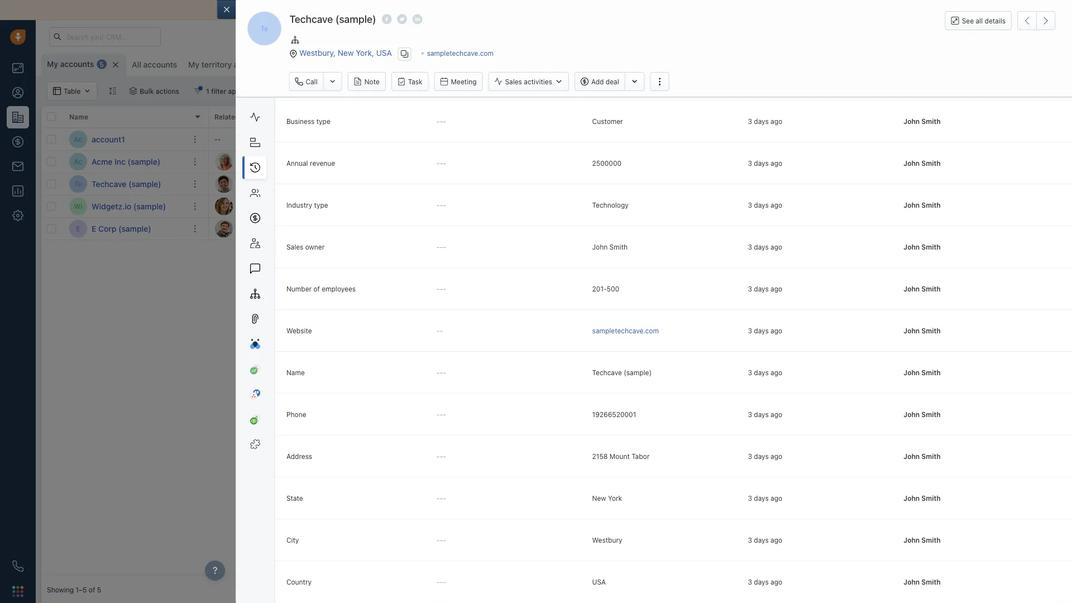 Task type: locate. For each thing, give the bounding box(es) containing it.
1 horizontal spatial sales
[[505, 78, 522, 85]]

19266520001 down 19266343001 link
[[717, 179, 761, 187]]

3 days ago for usa
[[748, 579, 782, 586]]

container_wx8msf4aqz5i3rn1 image inside 1 filter applied button
[[194, 87, 202, 95]]

john
[[904, 118, 920, 125], [479, 135, 495, 143], [904, 159, 920, 167], [479, 180, 495, 188], [904, 201, 920, 209], [479, 225, 495, 233], [592, 243, 608, 251], [904, 243, 920, 251], [904, 285, 920, 293], [904, 327, 920, 335], [904, 369, 920, 377], [904, 411, 920, 419], [904, 453, 920, 461], [904, 495, 920, 502], [904, 537, 920, 544], [904, 579, 920, 586]]

0
[[390, 134, 396, 144], [390, 223, 396, 234]]

5036153947 link
[[717, 200, 758, 212]]

activities
[[524, 78, 552, 85]]

3 3 from the top
[[748, 201, 752, 209]]

add inside press space to select this row. row
[[665, 180, 677, 188]]

ago for customer
[[771, 118, 782, 125]]

website down "call"
[[298, 113, 325, 121]]

7 --- from the top
[[436, 411, 446, 419]]

2 vertical spatial techcave (sample)
[[592, 369, 652, 377]]

sales for sales activities
[[505, 78, 522, 85]]

techcave (sample)
[[290, 13, 376, 25], [92, 179, 161, 189], [592, 369, 652, 377]]

smith for country
[[922, 579, 941, 586]]

--
[[215, 135, 221, 143], [436, 327, 443, 335]]

11 --- from the top
[[436, 579, 446, 586]]

3 --- from the top
[[436, 201, 446, 209]]

ago for 2500000
[[771, 159, 782, 167]]

te down the connect
[[261, 25, 268, 32]]

0 horizontal spatial accounts
[[60, 59, 94, 69]]

ago for techcave (sample)
[[771, 369, 782, 377]]

business
[[286, 118, 314, 125]]

3 ago from the top
[[771, 201, 782, 209]]

sampletechcave.com
[[427, 49, 494, 57], [298, 180, 365, 188], [592, 327, 659, 335]]

1 horizontal spatial e
[[92, 224, 96, 233]]

sampletechcave.com link up the 'meeting' button
[[427, 49, 494, 57]]

2 horizontal spatial accounts
[[234, 60, 268, 69]]

smith for website
[[922, 327, 941, 335]]

acme inc (sample)
[[92, 157, 160, 166]]

2 horizontal spatial techcave
[[592, 369, 622, 377]]

1 vertical spatial --
[[436, 327, 443, 335]]

--- for sales owner
[[436, 243, 446, 251]]

type
[[316, 118, 330, 125], [314, 201, 328, 209]]

3 for customer
[[748, 118, 752, 125]]

0 vertical spatial name
[[69, 113, 88, 121]]

sales left activities
[[505, 78, 522, 85]]

-
[[436, 118, 440, 125], [440, 118, 443, 125], [443, 118, 446, 125], [215, 135, 218, 143], [218, 135, 221, 143], [436, 159, 440, 167], [440, 159, 443, 167], [443, 159, 446, 167], [436, 201, 440, 209], [440, 201, 443, 209], [443, 201, 446, 209], [436, 243, 440, 251], [440, 243, 443, 251], [443, 243, 446, 251], [436, 285, 440, 293], [440, 285, 443, 293], [443, 285, 446, 293], [436, 327, 440, 335], [440, 327, 443, 335], [436, 369, 440, 377], [440, 369, 443, 377], [443, 369, 446, 377], [436, 411, 440, 419], [440, 411, 443, 419], [443, 411, 446, 419], [436, 453, 440, 461], [440, 453, 443, 461], [443, 453, 446, 461], [436, 495, 440, 502], [440, 495, 443, 502], [443, 495, 446, 502], [436, 537, 440, 544], [440, 537, 443, 544], [443, 537, 446, 544], [436, 579, 440, 586], [440, 579, 443, 586], [443, 579, 446, 586]]

6 --- from the top
[[436, 369, 446, 377]]

te inside press space to select this row. row
[[74, 180, 82, 188]]

$ 0 down $ 3,200 at left top
[[382, 223, 396, 234]]

10 --- from the top
[[436, 537, 446, 544]]

0 vertical spatial container_wx8msf4aqz5i3rn1 image
[[469, 135, 477, 143]]

smith for sales owner
[[922, 243, 941, 251]]

0 down open
[[390, 134, 396, 144]]

1 vertical spatial techcave (sample)
[[92, 179, 161, 189]]

my accounts link
[[47, 59, 94, 70]]

--- for state
[[436, 495, 446, 502]]

name up the phone
[[286, 369, 305, 377]]

$ down $ 3,200 at left top
[[382, 223, 388, 234]]

name down my accounts 5 at the top of the page
[[69, 113, 88, 121]]

actions
[[156, 87, 179, 95]]

0 horizontal spatial name
[[69, 113, 88, 121]]

york,
[[356, 48, 374, 58]]

type right the 'industry'
[[314, 201, 328, 209]]

0 vertical spatial sales
[[505, 78, 522, 85]]

5 ago from the top
[[771, 285, 782, 293]]

phone image
[[12, 561, 23, 572]]

call button
[[289, 72, 323, 91]]

e left corp
[[92, 224, 96, 233]]

11 3 from the top
[[748, 537, 752, 544]]

press space to select this row. row containing account1
[[41, 128, 209, 151]]

0 vertical spatial 5
[[100, 60, 104, 68]]

2 vertical spatial techcave
[[592, 369, 622, 377]]

grid
[[41, 105, 1067, 577]]

industry
[[286, 201, 312, 209]]

2 container_wx8msf4aqz5i3rn1 image from the top
[[469, 225, 477, 233]]

john for website
[[904, 327, 920, 335]]

sampletechcave.com link down revenue
[[298, 180, 365, 188]]

8 ago from the top
[[771, 411, 782, 419]]

1 horizontal spatial usa
[[592, 579, 606, 586]]

2 $ from the top
[[382, 179, 388, 189]]

filter
[[211, 87, 226, 95]]

9 --- from the top
[[436, 495, 446, 502]]

2 $ 0 from the top
[[382, 223, 396, 234]]

1 vertical spatial techcave
[[92, 179, 126, 189]]

john for industry type
[[904, 201, 920, 209]]

3 for new york
[[748, 495, 752, 502]]

ago for 19266520001
[[771, 411, 782, 419]]

add deal
[[592, 78, 619, 85]]

0 horizontal spatial usa
[[376, 48, 392, 58]]

new left york
[[592, 495, 606, 502]]

new
[[338, 48, 354, 58], [592, 495, 606, 502]]

ago for technology
[[771, 201, 782, 209]]

2 3 from the top
[[748, 159, 752, 167]]

details
[[985, 17, 1006, 25]]

0 horizontal spatial container_wx8msf4aqz5i3rn1 image
[[129, 87, 137, 95]]

$ left 3,200
[[382, 179, 388, 189]]

techcave (sample) dialog
[[217, 0, 1073, 603]]

2 horizontal spatial sampletechcave.com
[[592, 327, 659, 335]]

showing 1–5 of 5
[[47, 586, 101, 594]]

8 3 days ago from the top
[[748, 411, 782, 419]]

19266343001 link
[[717, 156, 762, 168]]

mount
[[610, 453, 630, 461]]

1 vertical spatial + add task
[[550, 180, 584, 188]]

deliverability
[[376, 5, 423, 15]]

bulk
[[140, 87, 154, 95]]

all accounts button
[[126, 54, 183, 76], [132, 60, 177, 69]]

2 vertical spatial $
[[382, 223, 388, 234]]

of
[[512, 5, 519, 15], [313, 285, 320, 293], [89, 586, 95, 594]]

1 horizontal spatial --
[[436, 327, 443, 335]]

sampletechcave.com up the 'meeting' button
[[427, 49, 494, 57]]

--- for business type
[[436, 118, 446, 125]]

send email image
[[962, 32, 970, 42]]

of right sync
[[512, 5, 519, 15]]

12 3 from the top
[[748, 579, 752, 586]]

phone element
[[7, 555, 29, 578]]

2-
[[468, 5, 476, 15]]

3 + add task from the top
[[550, 225, 584, 233]]

e corp (sample) link
[[92, 223, 151, 234]]

days for john smith
[[754, 243, 769, 251]]

ac left account1 link
[[74, 135, 82, 143]]

john smith
[[904, 118, 941, 125], [479, 135, 515, 143], [904, 159, 941, 167], [479, 180, 515, 188], [904, 201, 941, 209], [479, 225, 515, 233], [592, 243, 628, 251], [904, 243, 941, 251], [904, 285, 941, 293], [904, 327, 941, 335], [904, 369, 941, 377], [904, 411, 941, 419], [904, 453, 941, 461], [904, 495, 941, 502], [904, 537, 941, 544], [904, 579, 941, 586]]

widgetz.io
[[298, 202, 331, 210]]

0 horizontal spatial techcave
[[92, 179, 126, 189]]

1 vertical spatial type
[[314, 201, 328, 209]]

-- inside row group
[[215, 135, 221, 143]]

5 inside my accounts 5
[[100, 60, 104, 68]]

1 vertical spatial usa
[[592, 579, 606, 586]]

9 3 days ago from the top
[[748, 453, 782, 461]]

0 vertical spatial website
[[298, 113, 325, 121]]

2
[[621, 203, 625, 210]]

3 for john smith
[[748, 243, 752, 251]]

press space to select this row. row containing 5036153947
[[209, 196, 1067, 218]]

5 3 days ago from the top
[[748, 285, 782, 293]]

ago for 2158 mount tabor
[[771, 453, 782, 461]]

0 horizontal spatial sales
[[286, 243, 303, 251]]

amount
[[421, 113, 446, 121]]

sampleacme.com
[[298, 158, 353, 166]]

1 vertical spatial of
[[313, 285, 320, 293]]

0 horizontal spatial --
[[215, 135, 221, 143]]

1 j image from the top
[[215, 197, 233, 215]]

website down number at the left top of the page
[[286, 327, 312, 335]]

container_wx8msf4aqz5i3rn1 image
[[129, 87, 137, 95], [194, 87, 202, 95], [469, 180, 477, 188]]

5 --- from the top
[[436, 285, 446, 293]]

1 horizontal spatial of
[[313, 285, 320, 293]]

1 horizontal spatial new
[[592, 495, 606, 502]]

john smith for business type
[[904, 118, 941, 125]]

7 3 days ago from the top
[[748, 369, 782, 377]]

ago for john smith
[[771, 243, 782, 251]]

10 3 days ago from the top
[[748, 495, 782, 502]]

6 3 days ago from the top
[[748, 327, 782, 335]]

usa
[[376, 48, 392, 58], [592, 579, 606, 586]]

3 days ago for 201-500
[[748, 285, 782, 293]]

row group
[[41, 128, 209, 240], [209, 128, 1067, 240]]

0 vertical spatial $ 0
[[382, 134, 396, 144]]

accounts down search your crm... text box
[[60, 59, 94, 69]]

ago for 201-500
[[771, 285, 782, 293]]

2 vertical spatial of
[[89, 586, 95, 594]]

$ 0 down open
[[382, 134, 396, 144]]

1 row group from the left
[[41, 128, 209, 240]]

row group containing account1
[[41, 128, 209, 240]]

way
[[476, 5, 491, 15]]

number of employees
[[286, 285, 356, 293]]

1 vertical spatial $
[[382, 179, 388, 189]]

type right "business"
[[316, 118, 330, 125]]

te up "wi"
[[74, 180, 82, 188]]

accounts right all
[[143, 60, 177, 69]]

0 vertical spatial of
[[512, 5, 519, 15]]

deals
[[401, 113, 419, 121]]

accounts up the 'applied'
[[234, 60, 268, 69]]

sampletechcave.com link down 500
[[592, 327, 659, 335]]

0 vertical spatial techcave (sample)
[[290, 13, 376, 25]]

all accounts
[[132, 60, 177, 69]]

sales left owner
[[286, 243, 303, 251]]

3 for usa
[[748, 579, 752, 586]]

e
[[92, 224, 96, 233], [76, 225, 80, 233]]

smith for industry type
[[922, 201, 941, 209]]

12 ago from the top
[[771, 579, 782, 586]]

2 ago from the top
[[771, 159, 782, 167]]

2 vertical spatial + add task
[[550, 225, 584, 233]]

1 vertical spatial $ 0
[[382, 223, 396, 234]]

press space to select this row. row containing e corp (sample)
[[41, 218, 209, 240]]

7 ago from the top
[[771, 369, 782, 377]]

john for phone
[[904, 411, 920, 419]]

to
[[335, 5, 342, 15], [741, 134, 747, 142], [322, 135, 328, 143], [657, 135, 663, 143], [657, 180, 663, 188], [741, 224, 747, 231], [322, 225, 328, 233], [657, 225, 663, 233]]

--- for annual revenue
[[436, 159, 446, 167]]

6 3 from the top
[[748, 327, 752, 335]]

10 3 from the top
[[748, 495, 752, 502]]

my territory accounts button
[[183, 54, 272, 76], [188, 60, 268, 69]]

5 right 1–5
[[97, 586, 101, 594]]

5 down search your crm... text box
[[100, 60, 104, 68]]

--- for address
[[436, 453, 446, 461]]

19266520001
[[717, 179, 761, 187], [592, 411, 636, 419]]

0 vertical spatial 0
[[390, 134, 396, 144]]

john smith for website
[[904, 327, 941, 335]]

2 vertical spatial sampletechcave.com link
[[592, 327, 659, 335]]

2 ac from the top
[[74, 158, 82, 166]]

8 3 from the top
[[748, 411, 752, 419]]

6 ago from the top
[[771, 327, 782, 335]]

4 3 from the top
[[748, 243, 752, 251]]

john smith for name
[[904, 369, 941, 377]]

1 horizontal spatial accounts
[[143, 60, 177, 69]]

sampletechcave.com link
[[427, 49, 494, 57], [298, 180, 365, 188], [592, 327, 659, 335]]

website inside 'techcave (sample)' dialog
[[286, 327, 312, 335]]

ac left 'acme'
[[74, 158, 82, 166]]

sales
[[505, 78, 522, 85], [286, 243, 303, 251]]

e down "wi"
[[76, 225, 80, 233]]

3 days ago for 19266520001
[[748, 411, 782, 419]]

press space to select this row. row containing acme inc (sample)
[[41, 151, 209, 173]]

john smith for sales owner
[[904, 243, 941, 251]]

click inside press space to select this row. row
[[640, 180, 655, 188]]

john for country
[[904, 579, 920, 586]]

1 vertical spatial 0
[[390, 223, 396, 234]]

1 vertical spatial j image
[[215, 220, 233, 238]]

container_wx8msf4aqz5i3rn1 image
[[469, 135, 477, 143], [469, 225, 477, 233]]

1 vertical spatial 19266520001
[[592, 411, 636, 419]]

1 horizontal spatial sampletechcave.com
[[427, 49, 494, 57]]

sales for sales owner
[[286, 243, 303, 251]]

$ down open
[[382, 134, 388, 144]]

te inside button
[[261, 25, 268, 32]]

1 3 from the top
[[748, 118, 752, 125]]

john for business type
[[904, 118, 920, 125]]

1 horizontal spatial sampletechcave.com link
[[427, 49, 494, 57]]

3 for technology
[[748, 201, 752, 209]]

8 --- from the top
[[436, 453, 446, 461]]

0 vertical spatial j image
[[215, 197, 233, 215]]

3 $ from the top
[[382, 223, 388, 234]]

5 3 from the top
[[748, 285, 752, 293]]

2500000
[[592, 159, 622, 167]]

1 ac from the top
[[74, 135, 82, 143]]

0 horizontal spatial techcave (sample)
[[92, 179, 161, 189]]

12 3 days ago from the top
[[748, 579, 782, 586]]

twitter circled image
[[397, 13, 407, 25]]

1 vertical spatial ac
[[74, 158, 82, 166]]

ac for account1
[[74, 135, 82, 143]]

bulk actions
[[140, 87, 179, 95]]

0 horizontal spatial my
[[47, 59, 58, 69]]

1 vertical spatial task
[[570, 180, 584, 188]]

--- for industry type
[[436, 201, 446, 209]]

accounts
[[60, 59, 94, 69], [143, 60, 177, 69], [234, 60, 268, 69]]

sampletechcave.com down revenue
[[298, 180, 365, 188]]

add inside press space to select this row. row
[[556, 180, 568, 188]]

9 3 from the top
[[748, 453, 752, 461]]

3 days ago for technology
[[748, 201, 782, 209]]

---
[[436, 118, 446, 125], [436, 159, 446, 167], [436, 201, 446, 209], [436, 243, 446, 251], [436, 285, 446, 293], [436, 369, 446, 377], [436, 411, 446, 419], [436, 453, 446, 461], [436, 495, 446, 502], [436, 537, 446, 544], [436, 579, 446, 586]]

2 horizontal spatial of
[[512, 5, 519, 15]]

7 3 from the top
[[748, 369, 752, 377]]

website
[[298, 113, 325, 121], [286, 327, 312, 335]]

0 horizontal spatial te
[[74, 180, 82, 188]]

1 horizontal spatial name
[[286, 369, 305, 377]]

0 down $ 3,200 at left top
[[390, 223, 396, 234]]

4 3 days ago from the top
[[748, 243, 782, 251]]

2 0 from the top
[[390, 223, 396, 234]]

1 vertical spatial sampletechcave.com
[[298, 180, 365, 188]]

usa down westbury
[[592, 579, 606, 586]]

0 vertical spatial task
[[570, 135, 584, 143]]

1 horizontal spatial techcave
[[290, 13, 333, 25]]

press space to select this row. row
[[41, 128, 209, 151], [209, 128, 1067, 151], [41, 151, 209, 173], [209, 151, 1067, 173], [41, 173, 209, 196], [209, 173, 1067, 196], [41, 196, 209, 218], [209, 196, 1067, 218], [41, 218, 209, 240], [209, 218, 1067, 240]]

$ 0
[[382, 134, 396, 144], [382, 223, 396, 234]]

acme inc (sample) link
[[92, 156, 160, 167]]

new left york,
[[338, 48, 354, 58]]

11 3 days ago from the top
[[748, 537, 782, 544]]

techcave (sample) inside row group
[[92, 179, 161, 189]]

0 vertical spatial + add task
[[550, 135, 584, 143]]

0 horizontal spatial e
[[76, 225, 80, 233]]

1 vertical spatial container_wx8msf4aqz5i3rn1 image
[[469, 225, 477, 233]]

11 ago from the top
[[771, 537, 782, 544]]

2 --- from the top
[[436, 159, 446, 167]]

1 horizontal spatial 19266520001
[[717, 179, 761, 187]]

my territory accounts
[[188, 60, 268, 69]]

0 vertical spatial ac
[[74, 135, 82, 143]]

cell
[[796, 128, 1067, 150], [460, 151, 544, 173], [628, 151, 712, 173], [796, 151, 1067, 173], [796, 173, 1067, 195], [460, 196, 544, 217], [796, 196, 1067, 217], [796, 218, 1067, 240]]

of inside 'techcave (sample)' dialog
[[313, 285, 320, 293]]

days for 19266520001
[[754, 411, 769, 419]]

days for new york
[[754, 495, 769, 502]]

freshworks switcher image
[[12, 586, 23, 597]]

1 ago from the top
[[771, 118, 782, 125]]

e for e corp (sample)
[[92, 224, 96, 233]]

1 3 days ago from the top
[[748, 118, 782, 125]]

1 vertical spatial te
[[74, 180, 82, 188]]

days
[[754, 118, 769, 125], [754, 159, 769, 167], [754, 201, 769, 209], [627, 203, 642, 210], [754, 243, 769, 251], [754, 285, 769, 293], [754, 327, 769, 335], [754, 369, 769, 377], [754, 411, 769, 419], [754, 453, 769, 461], [754, 495, 769, 502], [754, 537, 769, 544], [754, 579, 769, 586]]

3
[[748, 118, 752, 125], [748, 159, 752, 167], [748, 201, 752, 209], [748, 243, 752, 251], [748, 285, 752, 293], [748, 327, 752, 335], [748, 369, 752, 377], [748, 411, 752, 419], [748, 453, 752, 461], [748, 495, 752, 502], [748, 537, 752, 544], [748, 579, 752, 586]]

days inside press space to select this row. row
[[627, 203, 642, 210]]

4 --- from the top
[[436, 243, 446, 251]]

2 vertical spatial task
[[570, 225, 584, 233]]

usa right york,
[[376, 48, 392, 58]]

1 vertical spatial website
[[286, 327, 312, 335]]

1 vertical spatial sales
[[286, 243, 303, 251]]

1 horizontal spatial container_wx8msf4aqz5i3rn1 image
[[194, 87, 202, 95]]

john smith for country
[[904, 579, 941, 586]]

3 for 2500000
[[748, 159, 752, 167]]

2158 mount tabor
[[592, 453, 650, 461]]

close image
[[1056, 7, 1061, 13]]

2 + add task from the top
[[550, 180, 584, 188]]

0 vertical spatial te
[[261, 25, 268, 32]]

website inside grid
[[298, 113, 325, 121]]

contacts
[[241, 113, 270, 121]]

19266520001 inside 'techcave (sample)' dialog
[[592, 411, 636, 419]]

sampletechcave.com down 500
[[592, 327, 659, 335]]

ago for usa
[[771, 579, 782, 586]]

0 vertical spatial --
[[215, 135, 221, 143]]

j image
[[215, 197, 233, 215], [215, 220, 233, 238]]

smith for business type
[[922, 118, 941, 125]]

4 ago from the top
[[771, 243, 782, 251]]

19266520001 up mount
[[592, 411, 636, 419]]

of right 1–5
[[89, 586, 95, 594]]

3 days ago for techcave (sample)
[[748, 369, 782, 377]]

add
[[749, 134, 761, 142], [330, 135, 342, 143], [665, 135, 677, 143], [665, 180, 677, 188], [749, 224, 761, 231], [330, 225, 342, 233], [665, 225, 677, 233]]

1 vertical spatial name
[[286, 369, 305, 377]]

see all details button
[[946, 11, 1012, 30]]

connect your mailbox link
[[252, 5, 335, 15]]

john for sales owner
[[904, 243, 920, 251]]

2 horizontal spatial techcave (sample)
[[592, 369, 652, 377]]

0 vertical spatial type
[[316, 118, 330, 125]]

10 ago from the top
[[771, 495, 782, 502]]

+ add task
[[550, 135, 584, 143], [550, 180, 584, 188], [550, 225, 584, 233]]

of right number at the left top of the page
[[313, 285, 320, 293]]

bulk actions button
[[122, 82, 187, 101]]

2 3 days ago from the top
[[748, 159, 782, 167]]

days for 201-500
[[754, 285, 769, 293]]

0 vertical spatial 19266520001
[[717, 179, 761, 187]]

ac
[[74, 135, 82, 143], [74, 158, 82, 166]]

john smith for phone
[[904, 411, 941, 419]]

0 vertical spatial new
[[338, 48, 354, 58]]

1 vertical spatial sampletechcave.com link
[[298, 180, 365, 188]]

0 horizontal spatial 19266520001
[[592, 411, 636, 419]]

techcave inside row group
[[92, 179, 126, 189]]

3 days ago for 2158 mount tabor
[[748, 453, 782, 461]]

--- for phone
[[436, 411, 446, 419]]

2 row group from the left
[[209, 128, 1067, 240]]

0 vertical spatial $
[[382, 134, 388, 144]]

1 --- from the top
[[436, 118, 446, 125]]

press space to select this row. row containing techcave (sample)
[[41, 173, 209, 196]]

1 horizontal spatial te
[[261, 25, 268, 32]]

smith
[[922, 118, 941, 125], [497, 135, 515, 143], [922, 159, 941, 167], [497, 180, 515, 188], [922, 201, 941, 209], [497, 225, 515, 233], [610, 243, 628, 251], [922, 243, 941, 251], [922, 285, 941, 293], [922, 327, 941, 335], [922, 369, 941, 377], [922, 411, 941, 419], [922, 453, 941, 461], [922, 495, 941, 502], [922, 537, 941, 544], [922, 579, 941, 586]]

1 horizontal spatial my
[[188, 60, 200, 69]]

smith for name
[[922, 369, 941, 377]]

city
[[286, 537, 299, 544]]

9 ago from the top
[[771, 453, 782, 461]]

smith for state
[[922, 495, 941, 502]]

3 3 days ago from the top
[[748, 201, 782, 209]]

3 days ago for john smith
[[748, 243, 782, 251]]

0 horizontal spatial of
[[89, 586, 95, 594]]

container_wx8msf4aqz5i3rn1 image inside bulk actions button
[[129, 87, 137, 95]]



Task type: describe. For each thing, give the bounding box(es) containing it.
new york
[[592, 495, 622, 502]]

in
[[614, 203, 619, 210]]

ago for westbury
[[771, 537, 782, 544]]

1 vertical spatial 5
[[97, 586, 101, 594]]

0 vertical spatial sampletechcave.com link
[[427, 49, 494, 57]]

enable
[[441, 5, 466, 15]]

grid containing $ 0
[[41, 105, 1067, 577]]

meeting
[[451, 78, 477, 85]]

related contacts
[[215, 113, 270, 121]]

1 $ from the top
[[382, 134, 388, 144]]

2 horizontal spatial container_wx8msf4aqz5i3rn1 image
[[469, 180, 477, 188]]

open
[[382, 113, 400, 121]]

my accounts 5
[[47, 59, 104, 69]]

address
[[286, 453, 312, 461]]

what's new image
[[992, 34, 999, 41]]

state
[[286, 495, 303, 502]]

task button
[[392, 72, 429, 91]]

3 for 2158 mount tabor
[[748, 453, 752, 461]]

1 horizontal spatial techcave (sample)
[[290, 13, 376, 25]]

widgetz.io
[[92, 202, 131, 211]]

inc
[[115, 157, 126, 166]]

john for annual revenue
[[904, 159, 920, 167]]

days for westbury
[[754, 537, 769, 544]]

call
[[306, 78, 318, 85]]

john for state
[[904, 495, 920, 502]]

e for e
[[76, 225, 80, 233]]

name inside row
[[69, 113, 88, 121]]

my for my territory accounts
[[188, 60, 200, 69]]

press space to select this row. row containing $ 3,200
[[209, 173, 1067, 196]]

deal
[[606, 78, 619, 85]]

tabor
[[632, 453, 650, 461]]

widgetz.io (sample)
[[92, 202, 166, 211]]

john smith for number of employees
[[904, 285, 941, 293]]

1 task from the top
[[570, 135, 584, 143]]

--- for number of employees
[[436, 285, 446, 293]]

ago for new york
[[771, 495, 782, 502]]

number
[[286, 285, 311, 293]]

note
[[365, 78, 380, 85]]

-- inside 'techcave (sample)' dialog
[[436, 327, 443, 335]]

1 vertical spatial new
[[592, 495, 606, 502]]

call link
[[289, 72, 323, 91]]

days for 2500000
[[754, 159, 769, 167]]

techcave (sample) link
[[92, 178, 161, 190]]

applied
[[228, 87, 252, 95]]

account1 link
[[92, 134, 125, 145]]

westbury, new york, usa
[[300, 48, 392, 58]]

--- for city
[[436, 537, 446, 544]]

2 horizontal spatial sampletechcave.com link
[[592, 327, 659, 335]]

press space to select this row. row containing widgetz.io (sample)
[[41, 196, 209, 218]]

open deals amount
[[382, 113, 446, 121]]

improve
[[344, 5, 374, 15]]

--- for name
[[436, 369, 446, 377]]

1 filter applied
[[206, 87, 252, 95]]

westbury, new york, usa link
[[300, 48, 392, 58]]

smith for annual revenue
[[922, 159, 941, 167]]

widgetz.io link
[[298, 202, 331, 210]]

sync
[[493, 5, 510, 15]]

3 task from the top
[[570, 225, 584, 233]]

john for city
[[904, 537, 920, 544]]

3 for 201-500
[[748, 285, 752, 293]]

l image
[[215, 153, 233, 171]]

container_wx8msf4aqz5i3rn1 image for bulk actions button
[[129, 87, 137, 95]]

smith for city
[[922, 537, 941, 544]]

all
[[132, 60, 141, 69]]

john for address
[[904, 453, 920, 461]]

days for techcave (sample)
[[754, 369, 769, 377]]

westbury
[[592, 537, 622, 544]]

john smith for industry type
[[904, 201, 941, 209]]

1 filter applied button
[[187, 82, 259, 101]]

see
[[962, 17, 974, 25]]

accounts for all
[[143, 60, 177, 69]]

smith for address
[[922, 453, 941, 461]]

2158
[[592, 453, 608, 461]]

mailbox
[[304, 5, 333, 15]]

3,200
[[390, 179, 414, 189]]

add deal button
[[575, 72, 625, 91]]

$ for first j icon from the bottom of the page
[[382, 223, 388, 234]]

2 vertical spatial sampletechcave.com
[[592, 327, 659, 335]]

task
[[408, 78, 423, 85]]

name inside 'techcave (sample)' dialog
[[286, 369, 305, 377]]

days for 2158 mount tabor
[[754, 453, 769, 461]]

days for usa
[[754, 579, 769, 586]]

technology
[[592, 201, 629, 209]]

0 vertical spatial techcave
[[290, 13, 333, 25]]

due
[[600, 203, 612, 210]]

annual revenue
[[286, 159, 335, 167]]

1 0 from the top
[[390, 134, 396, 144]]

3 days ago for new york
[[748, 495, 782, 502]]

phone
[[286, 411, 306, 419]]

type for industry type
[[314, 201, 328, 209]]

note button
[[348, 72, 386, 91]]

201-
[[592, 285, 607, 293]]

acme
[[92, 157, 112, 166]]

all
[[976, 17, 983, 25]]

container_wx8msf4aqz5i3rn1 image for 1 filter applied button
[[194, 87, 202, 95]]

linkedin circled image
[[413, 13, 423, 25]]

industry type
[[286, 201, 328, 209]]

accounts for my
[[60, 59, 94, 69]]

wi
[[74, 202, 82, 210]]

3 days ago for 2500000
[[748, 159, 782, 167]]

revenue
[[310, 159, 335, 167]]

john for number of employees
[[904, 285, 920, 293]]

3 days ago for customer
[[748, 118, 782, 125]]

3 for westbury
[[748, 537, 752, 544]]

s image
[[215, 175, 233, 193]]

see all details
[[962, 17, 1006, 25]]

territory
[[202, 60, 232, 69]]

john smith for address
[[904, 453, 941, 461]]

my for my accounts 5
[[47, 59, 58, 69]]

0 horizontal spatial sampletechcave.com link
[[298, 180, 365, 188]]

201-500
[[592, 285, 619, 293]]

corp
[[98, 224, 116, 233]]

smith for phone
[[922, 411, 941, 419]]

$ 3,200
[[382, 179, 414, 189]]

john smith for city
[[904, 537, 941, 544]]

york
[[608, 495, 622, 502]]

sales activities
[[505, 78, 552, 85]]

westbury,
[[300, 48, 336, 58]]

days for technology
[[754, 201, 769, 209]]

add inside button
[[592, 78, 604, 85]]

te button
[[247, 11, 282, 46]]

1–5
[[76, 586, 87, 594]]

press space to select this row. row containing 19266343001
[[209, 151, 1067, 173]]

1 $ 0 from the top
[[382, 134, 396, 144]]

0 horizontal spatial sampletechcave.com
[[298, 180, 365, 188]]

3 for techcave (sample)
[[748, 369, 752, 377]]

owner
[[305, 243, 324, 251]]

1
[[206, 87, 209, 95]]

facebook circled image
[[382, 13, 392, 25]]

john smith for state
[[904, 495, 941, 502]]

meeting button
[[434, 72, 483, 91]]

3 days ago for westbury
[[748, 537, 782, 544]]

account1
[[92, 135, 125, 144]]

Search your CRM... text field
[[49, 27, 161, 46]]

and
[[425, 5, 439, 15]]

connect
[[252, 5, 283, 15]]

1 + add task from the top
[[550, 135, 584, 143]]

related
[[215, 113, 239, 121]]

sales owner
[[286, 243, 324, 251]]

country
[[286, 579, 311, 586]]

row group containing $ 0
[[209, 128, 1067, 240]]

showing
[[47, 586, 74, 594]]

2 task from the top
[[570, 180, 584, 188]]

5036153947
[[717, 201, 758, 209]]

email
[[522, 5, 541, 15]]

days for customer
[[754, 118, 769, 125]]

$ for s icon
[[382, 179, 388, 189]]

0 horizontal spatial new
[[338, 48, 354, 58]]

due in 2 days
[[600, 203, 642, 210]]

annual
[[286, 159, 308, 167]]

john smith for annual revenue
[[904, 159, 941, 167]]

name row
[[41, 106, 209, 128]]

--- for country
[[436, 579, 446, 586]]

2 j image from the top
[[215, 220, 233, 238]]

0 vertical spatial sampletechcave.com
[[427, 49, 494, 57]]

e corp (sample)
[[92, 224, 151, 233]]

3 for 19266520001
[[748, 411, 752, 419]]

type for business type
[[316, 118, 330, 125]]

19266520001 inside press space to select this row. row
[[717, 179, 761, 187]]

ac for acme inc (sample)
[[74, 158, 82, 166]]

1 container_wx8msf4aqz5i3rn1 image from the top
[[469, 135, 477, 143]]

0 vertical spatial usa
[[376, 48, 392, 58]]

your
[[285, 5, 302, 15]]

smith for number of employees
[[922, 285, 941, 293]]



Task type: vqa. For each thing, say whether or not it's contained in the screenshot.
third + Add task from the bottom
yes



